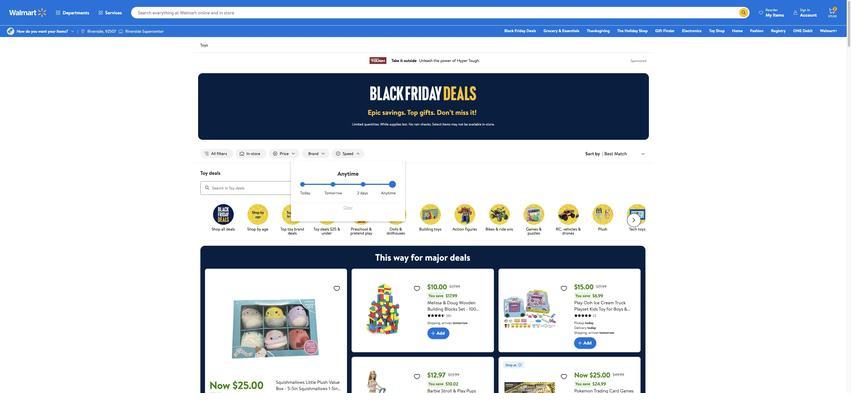 Task type: vqa. For each thing, say whether or not it's contained in the screenshot.
1st toys from left
yes



Task type: locate. For each thing, give the bounding box(es) containing it.
0 horizontal spatial plush
[[317, 380, 328, 386]]

save up doh
[[583, 293, 590, 299]]

$24.99
[[593, 381, 606, 388]]

 image
[[118, 28, 123, 34]]

2 inside how fast do you want your order? option group
[[357, 190, 359, 196]]

arrives down 5
[[589, 331, 599, 336]]

| right the items?
[[77, 28, 78, 34]]

1 horizontal spatial add button
[[574, 338, 596, 349]]

 image left "riverside,"
[[80, 29, 85, 34]]

you for $10.02
[[429, 382, 435, 387]]

0 horizontal spatial -
[[285, 386, 286, 392]]

toy left under
[[314, 227, 319, 232]]

gift finder
[[655, 28, 675, 34]]

sort
[[586, 151, 594, 157]]

next slide for chipmodulewithimages list image
[[627, 214, 641, 227]]

no
[[409, 122, 413, 127]]

$25.00 inside group
[[590, 371, 611, 380]]

action figures
[[453, 227, 477, 232]]

at
[[514, 363, 517, 368]]

now inside group
[[574, 371, 588, 380]]

1 horizontal spatial add
[[584, 340, 592, 347]]

1 toys from the left
[[434, 227, 442, 232]]

2 toys from the left
[[638, 227, 646, 232]]

anytime down anytime option
[[381, 190, 396, 196]]

2 5in from the left
[[332, 386, 338, 392]]

0 vertical spatial anytime
[[338, 170, 359, 178]]

blocks up 385
[[445, 306, 458, 313]]

add inside $10.00 group
[[437, 331, 445, 337]]

1 vertical spatial tomorrow
[[600, 331, 615, 336]]

fashion link
[[748, 28, 766, 34]]

search image
[[205, 186, 210, 190]]

1 vertical spatial anytime
[[381, 190, 396, 196]]

2 up $70.00 on the top of the page
[[834, 6, 836, 11]]

speed button
[[332, 149, 364, 159]]

0 vertical spatial -
[[466, 306, 468, 313]]

arrives inside pickup today delivery today shipping, arrives tomorrow
[[589, 331, 599, 336]]

add to cart image inside $10.00 group
[[430, 330, 437, 337]]

0 horizontal spatial 5in
[[292, 386, 298, 392]]

brand
[[308, 151, 319, 157]]

tomorrow
[[324, 190, 342, 196]]

0 vertical spatial shipping,
[[428, 321, 441, 326]]

by inside sort and filter section element
[[595, 151, 600, 157]]

& right dolls
[[399, 227, 402, 232]]

shop all deals image
[[213, 204, 234, 225]]

1 vertical spatial plush
[[317, 380, 328, 386]]

 image
[[7, 28, 14, 35], [80, 29, 85, 34]]

by left age
[[257, 227, 261, 232]]

- left the "5-"
[[285, 386, 286, 392]]

toys under 25 dollars image
[[317, 204, 337, 225]]

0 horizontal spatial add button
[[428, 328, 450, 340]]

sign in to add to favorites list, pokemon trading card games crown zenith special collection  pikachu vmax - 7 booster packs included image
[[561, 374, 568, 381]]

you
[[429, 293, 435, 299], [576, 293, 582, 299], [429, 382, 435, 387], [576, 382, 582, 387]]

1 horizontal spatial arrives
[[589, 331, 599, 336]]

plush toys image
[[593, 204, 613, 225]]

plush inside squishmallows little plush value box - 5-5in squishmallows 1-5in fuzz a mallow walma
[[317, 380, 328, 386]]

colors inside you save $6.99 play-doh ice cream truck playset kids toy for boys & girls ages 3+, includes 20 tools and 5 colors
[[598, 319, 611, 325]]

 image left how
[[7, 28, 14, 35]]

1 horizontal spatial 5in
[[332, 386, 338, 392]]

1 vertical spatial by
[[257, 227, 261, 232]]

1 horizontal spatial anytime
[[381, 190, 396, 196]]

1 horizontal spatial |
[[602, 151, 603, 157]]

save inside "you save $10.02"
[[436, 382, 444, 387]]

$25.00 for now $25.00 $49.99
[[590, 371, 611, 380]]

0 vertical spatial add to cart image
[[430, 330, 437, 337]]

1 horizontal spatial 2
[[834, 6, 836, 11]]

|
[[77, 28, 78, 34], [602, 151, 603, 157]]

shop left home
[[716, 28, 725, 34]]

$10.00 $27.99
[[428, 282, 460, 292]]

1 horizontal spatial now
[[574, 371, 588, 380]]

1-
[[329, 386, 332, 392]]

toy for toy deals
[[200, 170, 208, 177]]

0 vertical spatial 2
[[834, 6, 836, 11]]

- right set
[[466, 306, 468, 313]]

you inside you save $24.99
[[576, 382, 582, 387]]

Anytime radio
[[391, 182, 396, 187]]

$12.97 group
[[356, 362, 489, 394]]

shapes
[[428, 319, 441, 325]]

gift finder link
[[653, 28, 677, 34]]

best match button
[[603, 150, 647, 158]]

save inside you save $6.99 play-doh ice cream truck playset kids toy for boys & girls ages 3+, includes 20 tools and 5 colors
[[583, 293, 590, 299]]

shop inside the holiday shop link
[[639, 28, 648, 34]]

1 vertical spatial add to cart image
[[577, 340, 584, 347]]

None range field
[[300, 184, 396, 185]]

items
[[443, 122, 451, 127]]

add to cart image down the "delivery"
[[577, 340, 584, 347]]

how do you want your items?
[[17, 28, 68, 34]]

deals inside toy deals $25 & under
[[320, 227, 329, 232]]

bikes & ride ons
[[486, 227, 513, 232]]

save up melissa
[[436, 293, 444, 299]]

colors right 4
[[450, 313, 463, 319]]

walmart image
[[9, 8, 47, 17]]

& right "boys"
[[624, 306, 627, 313]]

& inside toy deals $25 & under
[[338, 227, 340, 232]]

deals down top toy brand deals image
[[288, 231, 297, 236]]

games and puzzles image
[[524, 204, 544, 225]]

2 horizontal spatial -
[[466, 306, 468, 313]]

don't
[[437, 108, 454, 117]]

5in right a
[[292, 386, 298, 392]]

0 vertical spatial for
[[411, 251, 423, 264]]

shop by age image
[[248, 204, 268, 225]]

None radio
[[361, 182, 366, 187]]

epic
[[368, 108, 381, 117]]

0 horizontal spatial add
[[437, 331, 445, 337]]

you up play-
[[576, 293, 582, 299]]

toy shop link
[[707, 28, 728, 34]]

0 horizontal spatial add to cart image
[[430, 330, 437, 337]]

0 horizontal spatial top
[[281, 227, 287, 232]]

add down pickup today delivery today shipping, arrives tomorrow
[[584, 340, 592, 347]]

$10.00 group
[[356, 274, 489, 348]]

add button down "shapes" at the bottom right of page
[[428, 328, 450, 340]]

best
[[605, 151, 613, 157]]

1 horizontal spatial and
[[586, 319, 593, 325]]

riverside supercenter
[[125, 28, 164, 34]]

ons
[[507, 227, 513, 232]]

5in right little
[[332, 386, 338, 392]]

shop by age
[[247, 227, 268, 232]]

shipping, arrives tomorrow
[[428, 321, 468, 326]]

sign in to add to favorites list, squishmallows little plush value box - 5-5in squishmallows 1-5in fuzz a mallow walmart multicolor image
[[333, 285, 340, 292]]

5
[[594, 319, 596, 325]]

shop left all
[[212, 227, 220, 232]]

1 vertical spatial |
[[602, 151, 603, 157]]

add button inside $10.00 group
[[428, 328, 450, 340]]

the holiday shop
[[618, 28, 648, 34]]

for right way
[[411, 251, 423, 264]]

1 vertical spatial shipping,
[[574, 331, 588, 336]]

0 vertical spatial building
[[419, 227, 433, 232]]

1 horizontal spatial  image
[[80, 29, 85, 34]]

& inside you save $17.99 melissa & doug wooden building blocks set - 100 blocks in 4 colors and 9 shapes - fsc-certified materials
[[443, 300, 446, 306]]

plush left "1-"
[[317, 380, 328, 386]]

you left $24.99
[[576, 382, 582, 387]]

you down $12.97
[[429, 382, 435, 387]]

save inside you save $17.99 melissa & doug wooden building blocks set - 100 blocks in 4 colors and 9 shapes - fsc-certified materials
[[436, 293, 444, 299]]

building down building toys image
[[419, 227, 433, 232]]

not
[[458, 122, 464, 127]]

0 vertical spatial tomorrow
[[453, 321, 468, 326]]

deals right major
[[450, 251, 471, 264]]

1 horizontal spatial by
[[595, 151, 600, 157]]

top
[[407, 108, 418, 117], [281, 227, 287, 232]]

you inside you save $6.99 play-doh ice cream truck playset kids toy for boys & girls ages 3+, includes 20 tools and 5 colors
[[576, 293, 582, 299]]

clear button
[[300, 203, 396, 213]]

pretend
[[350, 231, 364, 236]]

you inside you save $17.99 melissa & doug wooden building blocks set - 100 blocks in 4 colors and 9 shapes - fsc-certified materials
[[429, 293, 435, 299]]

Search search field
[[131, 7, 750, 18]]

one
[[793, 28, 802, 34]]

top toy brand deals image
[[282, 204, 303, 225]]

add to cart image
[[430, 330, 437, 337], [577, 340, 584, 347]]

play
[[365, 231, 372, 236]]

toy right kids
[[599, 306, 606, 313]]

0 vertical spatial add
[[437, 331, 445, 337]]

toys right tech
[[638, 227, 646, 232]]

match
[[614, 151, 627, 157]]

$22.99
[[448, 372, 460, 378]]

finder
[[663, 28, 675, 34]]

games
[[526, 227, 538, 232]]

Toy deals search field
[[193, 170, 654, 195]]

top left toy
[[281, 227, 287, 232]]

tomorrow
[[453, 321, 468, 326], [600, 331, 615, 336]]

1 horizontal spatial -
[[443, 319, 444, 325]]

today left 5
[[585, 321, 594, 326]]

0 horizontal spatial shipping,
[[428, 321, 441, 326]]

add button for $10.00
[[428, 328, 450, 340]]

add button down the "delivery"
[[574, 338, 596, 349]]

and left 9
[[464, 313, 472, 319]]

you save $10.02
[[429, 381, 458, 388]]

1 vertical spatial -
[[443, 319, 444, 325]]

 image for riverside, 92507
[[80, 29, 85, 34]]

$49.99
[[613, 372, 624, 378]]

deals left $25
[[320, 227, 329, 232]]

squishmallows left "1-"
[[299, 386, 328, 392]]

& right games
[[539, 227, 542, 232]]

0 horizontal spatial anytime
[[338, 170, 359, 178]]

toy up search icon
[[200, 170, 208, 177]]

-
[[466, 306, 468, 313], [443, 319, 444, 325], [285, 386, 286, 392]]

toys down building toys image
[[434, 227, 442, 232]]

2 left days
[[357, 190, 359, 196]]

deals right all
[[226, 227, 235, 232]]

shop right holiday
[[639, 28, 648, 34]]

dolls & dollhouses link
[[381, 204, 411, 237]]

| left best
[[602, 151, 603, 157]]

plush down the plush toys image
[[598, 227, 608, 232]]

for left "boys"
[[607, 306, 613, 313]]

0 horizontal spatial colors
[[450, 313, 463, 319]]

anytime
[[338, 170, 359, 178], [381, 190, 396, 196]]

black
[[505, 28, 514, 34]]

save left $24.99
[[583, 382, 590, 387]]

1 horizontal spatial for
[[607, 306, 613, 313]]

1 vertical spatial add
[[584, 340, 592, 347]]

1 horizontal spatial $25.00
[[590, 371, 611, 380]]

all
[[221, 227, 225, 232]]

you inside "you save $10.02"
[[429, 382, 435, 387]]

0 horizontal spatial 2
[[357, 190, 359, 196]]

0 vertical spatial top
[[407, 108, 418, 117]]

0 horizontal spatial by
[[257, 227, 261, 232]]

add to cart image down "shapes" at the bottom right of page
[[430, 330, 437, 337]]

arrives down 385
[[442, 321, 452, 326]]

0 horizontal spatial and
[[464, 313, 472, 319]]

toys for tech toys
[[638, 227, 646, 232]]

1 vertical spatial arrives
[[589, 331, 599, 336]]

how fast do you want your order? option group
[[300, 182, 396, 196]]

2 vertical spatial -
[[285, 386, 286, 392]]

now for now $25.00 $49.99
[[574, 371, 588, 380]]

& inside preschool & pretend play
[[369, 227, 372, 232]]

1 horizontal spatial top
[[407, 108, 418, 117]]

0 horizontal spatial tomorrow
[[453, 321, 468, 326]]

0 horizontal spatial toys
[[434, 227, 442, 232]]

dolls and dollhouses image
[[386, 204, 406, 225]]

sign
[[800, 7, 807, 12]]

shop
[[639, 28, 648, 34], [716, 28, 725, 34], [212, 227, 220, 232], [247, 227, 256, 232]]

fsc-
[[445, 319, 455, 325]]

0 horizontal spatial $25.00
[[233, 379, 264, 393]]

toy inside search box
[[200, 170, 208, 177]]

all
[[211, 151, 216, 157]]

shop inside shop by age link
[[247, 227, 256, 232]]

toys for building toys
[[434, 227, 442, 232]]

1 vertical spatial top
[[281, 227, 287, 232]]

& left doug
[[443, 300, 446, 306]]

store
[[251, 151, 260, 157]]

essentials
[[562, 28, 580, 34]]

0 horizontal spatial arrives
[[442, 321, 452, 326]]

- left "fsc-"
[[443, 319, 444, 325]]

sort and filter section element
[[193, 145, 654, 163]]

1 vertical spatial for
[[607, 306, 613, 313]]

& right preschool
[[369, 227, 372, 232]]

deals up search icon
[[209, 170, 221, 177]]

save inside you save $24.99
[[583, 382, 590, 387]]

& inside rc, vehicles & drones
[[578, 227, 581, 232]]

toy inside toy deals $25 & under
[[314, 227, 319, 232]]

2 inside 2 $70.00
[[834, 6, 836, 11]]

and left 5
[[586, 319, 593, 325]]

for inside you save $6.99 play-doh ice cream truck playset kids toy for boys & girls ages 3+, includes 20 tools and 5 colors
[[607, 306, 613, 313]]

all filters button
[[200, 149, 233, 159]]

by for sort
[[595, 151, 600, 157]]

$12.97 $22.99
[[428, 371, 460, 380]]

22
[[593, 314, 597, 319]]

colors
[[450, 313, 463, 319], [598, 319, 611, 325]]

deals
[[209, 170, 221, 177], [226, 227, 235, 232], [320, 227, 329, 232], [288, 231, 297, 236], [450, 251, 471, 264]]

save down $12.97
[[436, 382, 444, 387]]

1 horizontal spatial toys
[[638, 227, 646, 232]]

by right the sort
[[595, 151, 600, 157]]

1 horizontal spatial plush
[[598, 227, 608, 232]]

building toys link
[[415, 204, 445, 233]]

arrives
[[442, 321, 452, 326], [589, 331, 599, 336]]

checks.
[[421, 122, 432, 127]]

0 vertical spatial arrives
[[442, 321, 452, 326]]

sign in to add to favorites list, play-doh ice cream truck playset kids toy for boys & girls ages 3+, includes 20 tools and 5 colors image
[[561, 285, 568, 292]]

your
[[48, 28, 56, 34]]

drones
[[563, 231, 574, 236]]

1 horizontal spatial add to cart image
[[577, 340, 584, 347]]

colors right 5
[[598, 319, 611, 325]]

1 horizontal spatial shipping,
[[574, 331, 588, 336]]

& inside the dolls & dollhouses
[[399, 227, 402, 232]]

2 $70.00
[[829, 6, 837, 18]]

materials
[[428, 325, 446, 332]]

walmart black friday deals for days image
[[371, 86, 476, 101]]

5in
[[292, 386, 298, 392], [332, 386, 338, 392]]

add down shipping, arrives tomorrow
[[437, 331, 445, 337]]

& right $25
[[338, 227, 340, 232]]

preschool & pretend play
[[350, 227, 372, 236]]

1 horizontal spatial tomorrow
[[600, 331, 615, 336]]

| inside sort and filter section element
[[602, 151, 603, 157]]

blocks left in
[[428, 313, 440, 319]]

save for $6.99
[[583, 293, 590, 299]]

you up melissa
[[429, 293, 435, 299]]

and inside you save $6.99 play-doh ice cream truck playset kids toy for boys & girls ages 3+, includes 20 tools and 5 colors
[[586, 319, 593, 325]]

toy right electronics link
[[709, 28, 715, 34]]

shop left age
[[247, 227, 256, 232]]

top up "no"
[[407, 108, 418, 117]]

$10.00
[[428, 282, 447, 292]]

0 vertical spatial by
[[595, 151, 600, 157]]

1 vertical spatial building
[[428, 306, 444, 313]]

items
[[773, 12, 784, 18]]

0 horizontal spatial |
[[77, 28, 78, 34]]

1 horizontal spatial colors
[[598, 319, 611, 325]]

price
[[280, 151, 289, 157]]

1 vertical spatial 2
[[357, 190, 359, 196]]

supplies
[[390, 122, 401, 127]]

building up "shapes" at the bottom right of page
[[428, 306, 444, 313]]

available
[[469, 122, 482, 127]]

0 horizontal spatial  image
[[7, 28, 14, 35]]

&
[[559, 28, 561, 34], [338, 227, 340, 232], [369, 227, 372, 232], [399, 227, 402, 232], [496, 227, 498, 232], [539, 227, 542, 232], [578, 227, 581, 232], [443, 300, 446, 306], [624, 306, 627, 313]]

0 horizontal spatial now
[[210, 379, 230, 393]]

add to cart image for $15.00
[[577, 340, 584, 347]]

& right vehicles on the bottom of the page
[[578, 227, 581, 232]]

anytime up how fast do you want your order? option group
[[338, 170, 359, 178]]



Task type: describe. For each thing, give the bounding box(es) containing it.
play-
[[574, 300, 584, 306]]

you for $24.99
[[576, 382, 582, 387]]

tomorrow inside pickup today delivery today shipping, arrives tomorrow
[[600, 331, 615, 336]]

tools
[[574, 319, 585, 325]]

departments button
[[51, 6, 94, 20]]

today down 5
[[588, 326, 596, 331]]

only at
[[506, 363, 517, 368]]

riverside, 92507
[[87, 28, 116, 34]]

toy for toy shop
[[709, 28, 715, 34]]

9
[[473, 313, 475, 319]]

fuzz
[[276, 392, 285, 394]]

do
[[26, 28, 30, 34]]

tomorrow inside $10.00 group
[[453, 321, 468, 326]]

2 days
[[357, 190, 368, 196]]

doh
[[584, 300, 593, 306]]

add for $10.00
[[437, 331, 445, 337]]

savings.
[[382, 108, 406, 117]]

speed
[[343, 151, 354, 157]]

services button
[[94, 6, 126, 20]]

action figures image
[[455, 204, 475, 225]]

toy for toy deals $25 & under
[[314, 227, 319, 232]]

gifts.
[[420, 108, 435, 117]]

includes
[[603, 313, 619, 319]]

shipping, inside $10.00 group
[[428, 321, 441, 326]]

deals inside top toy brand deals
[[288, 231, 297, 236]]

bikes
[[486, 227, 495, 232]]

limited
[[352, 122, 363, 127]]

this
[[375, 251, 391, 264]]

 image for how do you want your items?
[[7, 28, 14, 35]]

melissa
[[428, 300, 442, 306]]

shop all deals link
[[208, 204, 238, 233]]

games & puzzles link
[[519, 204, 549, 237]]

gift
[[655, 28, 662, 34]]

building toys image
[[420, 204, 441, 225]]

2 for 2 $70.00
[[834, 6, 836, 11]]

riverside,
[[87, 28, 104, 34]]

in
[[442, 313, 445, 319]]

box
[[276, 386, 284, 392]]

$27.99
[[449, 284, 460, 290]]

holiday
[[625, 28, 638, 34]]

toy shop
[[709, 28, 725, 34]]

sign in to add to favorites list, barbie stroll & play pups playset with blonde doll, transforming stroller, 2 pets & accessories image
[[414, 374, 421, 381]]

ice
[[594, 300, 600, 306]]

top inside top toy brand deals
[[281, 227, 287, 232]]

the holiday shop link
[[615, 28, 651, 34]]

you save $17.99 melissa & doug wooden building blocks set - 100 blocks in 4 colors and 9 shapes - fsc-certified materials
[[428, 293, 476, 332]]

now $25.00 $49.99
[[574, 371, 624, 380]]

0 horizontal spatial for
[[411, 251, 423, 264]]

add to cart image for $10.00
[[430, 330, 437, 337]]

add button for $15.00
[[574, 338, 596, 349]]

0 vertical spatial plush
[[598, 227, 608, 232]]

& inside games & puzzles
[[539, 227, 542, 232]]

shop inside toy shop link
[[716, 28, 725, 34]]

& left ride
[[496, 227, 498, 232]]

in-store button
[[236, 149, 267, 159]]

brand
[[294, 227, 304, 232]]

radio-controlled, vehicles and drones image
[[558, 204, 579, 225]]

best match
[[605, 151, 627, 157]]

0 vertical spatial |
[[77, 28, 78, 34]]

sign in account
[[800, 7, 817, 18]]

search icon image
[[742, 10, 746, 15]]

Today radio
[[300, 182, 305, 187]]

last.
[[402, 122, 408, 127]]

boys
[[614, 306, 623, 313]]

certified
[[455, 319, 473, 325]]

arrives inside $10.00 group
[[442, 321, 452, 326]]

save for $10.02
[[436, 382, 444, 387]]

services
[[105, 9, 122, 16]]

& inside you save $6.99 play-doh ice cream truck playset kids toy for boys & girls ages 3+, includes 20 tools and 5 colors
[[624, 306, 627, 313]]

colors inside you save $17.99 melissa & doug wooden building blocks set - 100 blocks in 4 colors and 9 shapes - fsc-certified materials
[[450, 313, 463, 319]]

tech
[[629, 227, 637, 232]]

385
[[446, 314, 452, 319]]

- inside squishmallows little plush value box - 5-5in squishmallows 1-5in fuzz a mallow walma
[[285, 386, 286, 392]]

age
[[262, 227, 268, 232]]

shop all deals
[[212, 227, 235, 232]]

1 horizontal spatial blocks
[[445, 306, 458, 313]]

0 horizontal spatial blocks
[[428, 313, 440, 319]]

toys
[[200, 42, 208, 48]]

& right grocery
[[559, 28, 561, 34]]

Search in Toy deals search field
[[200, 181, 374, 195]]

tech toys
[[629, 227, 646, 232]]

$6.99
[[593, 293, 603, 299]]

in-
[[247, 151, 251, 157]]

sort by |
[[586, 151, 603, 157]]

2 for 2 days
[[357, 190, 359, 196]]

value
[[329, 380, 340, 386]]

rc,
[[556, 227, 562, 232]]

you for $17.99
[[429, 293, 435, 299]]

ride
[[499, 227, 506, 232]]

and inside you save $17.99 melissa & doug wooden building blocks set - 100 blocks in 4 colors and 9 shapes - fsc-certified materials
[[464, 313, 472, 319]]

now for now $25.00
[[210, 379, 230, 393]]

toy inside you save $6.99 play-doh ice cream truck playset kids toy for boys & girls ages 3+, includes 20 tools and 5 colors
[[599, 306, 606, 313]]

you for $6.99
[[576, 293, 582, 299]]

be
[[464, 122, 468, 127]]

grocery & essentials link
[[541, 28, 582, 34]]

ride-on toys image
[[489, 204, 510, 225]]

you
[[31, 28, 37, 34]]

while
[[380, 122, 389, 127]]

sign in to add to favorites list, melissa & doug wooden building blocks set - 100 blocks in 4 colors and 9 shapes - fsc-certified materials image
[[414, 285, 421, 292]]

reorder
[[766, 7, 778, 12]]

you save $6.99 play-doh ice cream truck playset kids toy for boys & girls ages 3+, includes 20 tools and 5 colors
[[574, 293, 627, 325]]

grocery
[[544, 28, 558, 34]]

squishmallows up a
[[276, 380, 305, 386]]

save for $24.99
[[583, 382, 590, 387]]

in-store
[[247, 151, 260, 157]]

how
[[17, 28, 25, 34]]

save for $17.99
[[436, 293, 444, 299]]

1 5in from the left
[[292, 386, 298, 392]]

20
[[620, 313, 626, 319]]

toy deals $25 & under link
[[312, 204, 342, 237]]

grocery & essentials
[[544, 28, 580, 34]]

today
[[300, 190, 310, 196]]

action figures link
[[450, 204, 480, 233]]

days
[[360, 190, 368, 196]]

toy deals $25 & under
[[314, 227, 340, 236]]

deals inside search box
[[209, 170, 221, 177]]

by for shop
[[257, 227, 261, 232]]

add for $15.00
[[584, 340, 592, 347]]

all filters
[[211, 151, 227, 157]]

now $25.00
[[210, 379, 264, 393]]

one debit link
[[791, 28, 816, 34]]

$10.02
[[446, 381, 458, 388]]

pickup
[[574, 321, 584, 326]]

limited quantities. while supplies last. no rain checks. select items may not be available in-store.
[[352, 122, 495, 127]]

home
[[732, 28, 743, 34]]

shop inside shop all deals link
[[212, 227, 220, 232]]

electronics
[[682, 28, 702, 34]]

doug
[[447, 300, 458, 306]]

store.
[[486, 122, 495, 127]]

now $25.00 group
[[503, 362, 636, 394]]

my
[[766, 12, 772, 18]]

preschool toys image
[[351, 204, 372, 225]]

rc, vehicles & drones link
[[554, 204, 583, 237]]

shipping, inside pickup today delivery today shipping, arrives tomorrow
[[574, 331, 588, 336]]

tech toys image
[[627, 204, 648, 225]]

Tomorrow radio
[[331, 182, 335, 187]]

tech toys link
[[623, 204, 652, 233]]

building inside you save $17.99 melissa & doug wooden building blocks set - 100 blocks in 4 colors and 9 shapes - fsc-certified materials
[[428, 306, 444, 313]]

Walmart Site-Wide search field
[[131, 7, 750, 18]]

$25.00 for now $25.00
[[233, 379, 264, 393]]

$17.99
[[446, 293, 457, 299]]

fashion
[[751, 28, 764, 34]]

top toy brand deals link
[[277, 204, 307, 237]]

debit
[[803, 28, 813, 34]]

walmart+
[[820, 28, 838, 34]]

squishmallows little plush value box - 5-5in squishmallows 1-5in fuzz a mallow walma
[[276, 380, 340, 394]]

anytime inside how fast do you want your order? option group
[[381, 190, 396, 196]]



